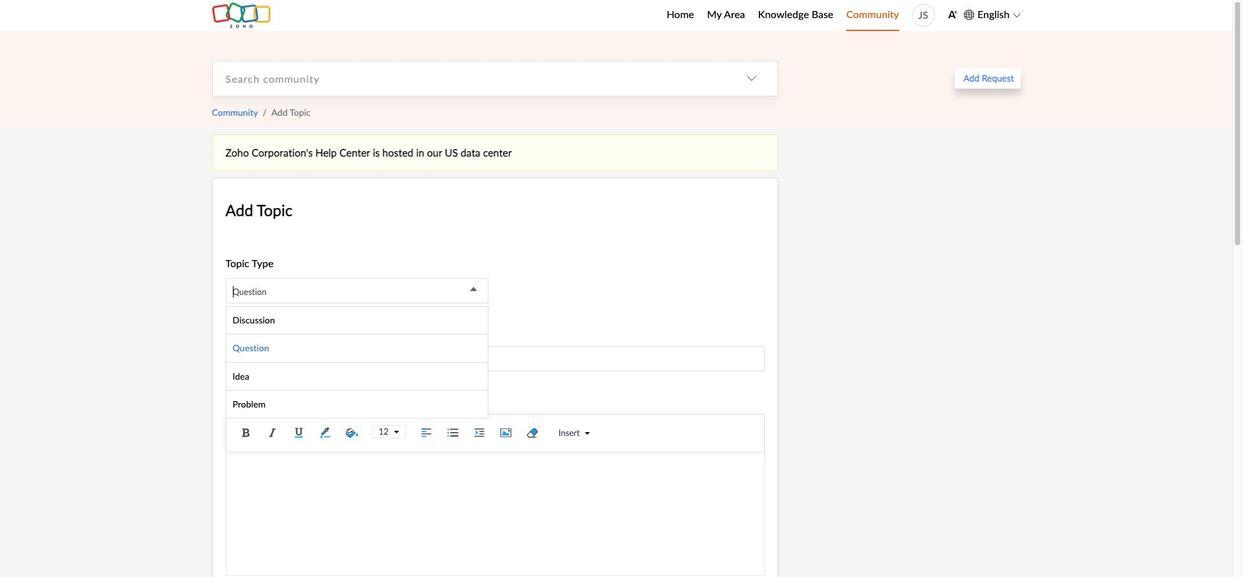 Task type: vqa. For each thing, say whether or not it's contained in the screenshot.
1st heading from the bottom of the page
no



Task type: locate. For each thing, give the bounding box(es) containing it.
user preference image
[[948, 10, 958, 19]]

italic (ctrl+i) image
[[262, 423, 282, 442]]

choose languages element
[[964, 6, 1021, 23]]

topic type element
[[226, 278, 489, 304]]

Search community  field
[[213, 61, 726, 96]]

option
[[226, 307, 488, 335], [226, 335, 488, 363], [226, 363, 488, 391], [226, 391, 488, 418]]

user preference element
[[948, 6, 958, 25]]

indent image
[[470, 423, 489, 442]]

background color image
[[342, 423, 361, 442]]

list box
[[226, 306, 489, 419]]

2 option from the top
[[226, 335, 488, 363]]

choose category image
[[747, 73, 757, 84]]

font size image
[[389, 429, 399, 435]]

font color image
[[316, 423, 335, 442]]

3 option from the top
[[226, 363, 488, 391]]

bold (ctrl+b) image
[[236, 423, 255, 442]]



Task type: describe. For each thing, give the bounding box(es) containing it.
Topic Title... field
[[226, 346, 765, 371]]

underline (ctrl+u) image
[[289, 423, 308, 442]]

Question search field
[[226, 279, 488, 304]]

1 option from the top
[[226, 307, 488, 335]]

4 option from the top
[[226, 391, 488, 418]]

align image
[[417, 423, 436, 442]]

choose category element
[[726, 61, 778, 96]]

insert image image
[[496, 423, 516, 442]]

insert options image
[[580, 431, 590, 436]]

lists image
[[443, 423, 462, 442]]

clear formatting image
[[523, 423, 542, 442]]



